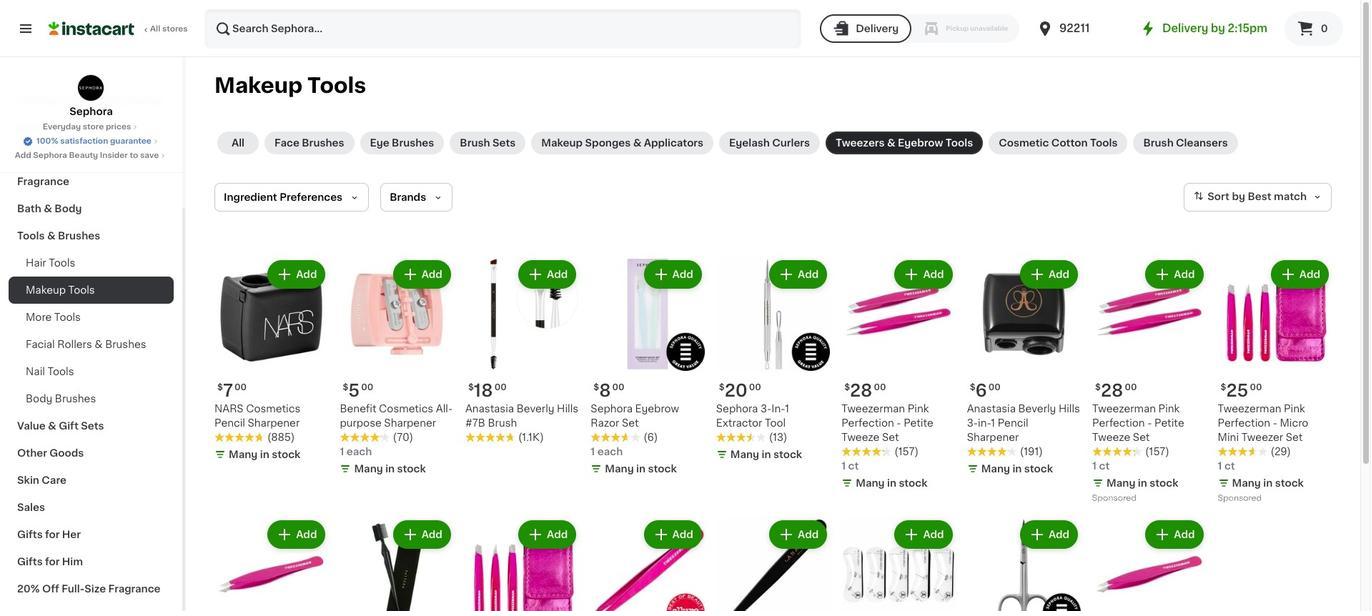Task type: vqa. For each thing, say whether or not it's contained in the screenshot.
final inside the A BAG FEE MAY BE ADDED TO YOUR FINAL TOTAL IF REQUIRED BY LAW OR THE RETAILER. THE FEE WILL BE VISIBLE ON YOU
no



Task type: describe. For each thing, give the bounding box(es) containing it.
cosmetic cotton tools link
[[989, 132, 1128, 154]]

00 inside $ 20 00
[[749, 384, 762, 392]]

1 each for 8
[[591, 447, 623, 457]]

purpose
[[340, 419, 382, 429]]

set inside tweezerman pink perfection - micro mini tweezer set
[[1286, 433, 1303, 443]]

00 inside $ 7 00
[[235, 384, 247, 392]]

tools inside 'link'
[[68, 285, 95, 295]]

beverly for 18
[[517, 404, 555, 414]]

1 pink from the left
[[908, 404, 929, 414]]

other
[[17, 448, 47, 458]]

all-
[[436, 404, 453, 414]]

eyelash curlers
[[730, 138, 810, 148]]

perfection for the sponsored badge image corresponding to 28
[[1093, 419, 1146, 429]]

eye brushes link
[[360, 132, 444, 154]]

1 ct for the sponsored badge image corresponding to 28
[[1093, 462, 1110, 472]]

holiday party ready beauty
[[17, 95, 163, 105]]

care for skin care
[[42, 476, 66, 486]]

$ inside $ 20 00
[[719, 384, 725, 392]]

$ 6 00
[[970, 383, 1001, 399]]

tools up face brushes link
[[307, 75, 366, 96]]

size
[[84, 584, 106, 594]]

tweezer
[[1242, 433, 1284, 443]]

1 $ 28 00 from the left
[[845, 383, 887, 399]]

$ inside the $ 5 00
[[343, 384, 349, 392]]

value
[[17, 421, 46, 431]]

tweezers & eyebrow tools
[[836, 138, 974, 148]]

cosmetic cotton tools
[[999, 138, 1118, 148]]

delivery button
[[820, 14, 912, 43]]

pink for the sponsored badge image corresponding to 28
[[1159, 404, 1180, 414]]

ready
[[90, 95, 123, 105]]

$ 20 00
[[719, 383, 762, 399]]

match
[[1275, 192, 1307, 202]]

benefit
[[340, 404, 377, 414]]

pencil inside nars cosmetics pencil sharpener
[[215, 419, 245, 429]]

brands button
[[381, 183, 453, 212]]

brushes for eye brushes
[[392, 138, 434, 148]]

in-
[[978, 419, 992, 429]]

tweezerman pink perfection - micro mini tweezer set
[[1218, 404, 1309, 443]]

anastasia for 6
[[967, 404, 1016, 414]]

3- inside 'sephora 3-in-1 extractor tool'
[[761, 404, 772, 414]]

brushes for face brushes
[[302, 138, 344, 148]]

2:15pm
[[1228, 23, 1268, 34]]

2 petite from the left
[[1155, 419, 1185, 429]]

by for sort
[[1233, 192, 1246, 202]]

$ inside $ 8 00
[[594, 384, 600, 392]]

eyebrow inside sephora eyebrow razor set
[[635, 404, 680, 414]]

face
[[275, 138, 300, 148]]

micro
[[1281, 419, 1309, 429]]

sharpener inside anastasia beverly hills 3-in-1 pencil sharpener
[[967, 433, 1019, 443]]

gift
[[59, 421, 79, 431]]

3- inside anastasia beverly hills 3-in-1 pencil sharpener
[[967, 419, 978, 429]]

sales link
[[9, 494, 174, 521]]

all stores link
[[49, 9, 189, 49]]

tweezers
[[836, 138, 885, 148]]

1 (157) from the left
[[895, 447, 919, 457]]

anastasia for 18
[[466, 404, 514, 414]]

makeup sponges & applicators link
[[532, 132, 714, 154]]

cotton
[[1052, 138, 1088, 148]]

cosmetic
[[999, 138, 1050, 148]]

& for value & gift sets
[[48, 421, 56, 431]]

product group containing 20
[[716, 257, 831, 465]]

brush for brush cleansers
[[1144, 138, 1174, 148]]

for for him
[[45, 557, 60, 567]]

lists
[[40, 44, 65, 54]]

makeup link
[[9, 114, 174, 141]]

100%
[[37, 137, 58, 145]]

& for tools & brushes
[[47, 231, 55, 241]]

hair tools
[[26, 258, 75, 268]]

5
[[349, 383, 360, 399]]

pink for the sponsored badge image related to 25
[[1285, 404, 1306, 414]]

delivery for delivery
[[856, 24, 899, 34]]

best
[[1248, 192, 1272, 202]]

sponsored badge image for 25
[[1218, 495, 1262, 503]]

1 inside anastasia beverly hills 3-in-1 pencil sharpener
[[992, 419, 996, 429]]

body brushes
[[26, 394, 96, 404]]

sephora link
[[70, 74, 113, 119]]

sephora for sephora 3-in-1 extractor tool
[[716, 404, 758, 414]]

1 inside 'sephora 3-in-1 extractor tool'
[[785, 404, 790, 414]]

instacart logo image
[[49, 20, 134, 37]]

tools up rollers in the left of the page
[[54, 313, 81, 323]]

00 inside $ 25 00
[[1251, 384, 1263, 392]]

tools right cotton
[[1091, 138, 1118, 148]]

1 1 ct from the left
[[842, 462, 859, 472]]

skin care link
[[9, 467, 174, 494]]

7
[[223, 383, 233, 399]]

sharpener inside nars cosmetics pencil sharpener
[[248, 419, 300, 429]]

pencil inside anastasia beverly hills 3-in-1 pencil sharpener
[[998, 419, 1029, 429]]

delivery by 2:15pm link
[[1140, 20, 1268, 37]]

perfection for the sponsored badge image related to 25
[[1218, 419, 1271, 429]]

00 inside the $ 5 00
[[361, 384, 374, 392]]

6
[[976, 383, 988, 399]]

0 button
[[1285, 11, 1344, 46]]

sephora eyebrow razor set
[[591, 404, 680, 429]]

4 $ from the left
[[845, 384, 850, 392]]

00 inside $ 6 00
[[989, 384, 1001, 392]]

brush cleansers link
[[1134, 132, 1239, 154]]

1 vertical spatial fragrance
[[108, 584, 161, 594]]

25
[[1227, 383, 1249, 399]]

tweezers & eyebrow tools link
[[826, 132, 984, 154]]

him
[[62, 557, 83, 567]]

ingredient
[[224, 192, 277, 202]]

& for bath & body
[[44, 204, 52, 214]]

stores
[[162, 25, 188, 33]]

lists link
[[9, 35, 174, 64]]

sharpener inside benefit cosmetics all- purpose sharpener
[[384, 419, 436, 429]]

all for all
[[232, 138, 245, 148]]

makeup tools link
[[9, 277, 174, 304]]

1 vertical spatial beauty
[[69, 152, 98, 159]]

brushes inside tools & brushes link
[[58, 231, 100, 241]]

0 horizontal spatial fragrance
[[17, 177, 69, 187]]

mini
[[1218, 433, 1240, 443]]

hair care
[[17, 149, 66, 159]]

$ 7 00
[[217, 383, 247, 399]]

2 tweezerman pink perfection - petite tweeze set from the left
[[1093, 404, 1185, 443]]

facial rollers & brushes link
[[9, 331, 174, 358]]

set inside sephora eyebrow razor set
[[622, 419, 639, 429]]

product group containing 5
[[340, 257, 454, 480]]

sephora for sephora
[[70, 107, 113, 117]]

brush sets
[[460, 138, 516, 148]]

all link
[[217, 132, 259, 154]]

92211
[[1060, 23, 1090, 34]]

8
[[600, 383, 611, 399]]

tools right nail on the bottom
[[48, 367, 74, 377]]

ct for the sponsored badge image related to 25
[[1225, 462, 1236, 472]]

skin care
[[17, 476, 66, 486]]

gifts for him
[[17, 557, 83, 567]]

bath
[[17, 204, 41, 214]]

body brushes link
[[9, 386, 174, 413]]

ct for the sponsored badge image corresponding to 28
[[1100, 462, 1110, 472]]

gifts for gifts for him
[[17, 557, 43, 567]]

Search field
[[206, 10, 800, 47]]

gifts for her link
[[9, 521, 174, 549]]

everyday store prices link
[[43, 122, 140, 133]]

other goods
[[17, 448, 84, 458]]

holiday party ready beauty link
[[9, 87, 174, 114]]

$ inside $ 7 00
[[217, 384, 223, 392]]

product group containing 6
[[967, 257, 1082, 480]]

makeup tools inside 'link'
[[26, 285, 95, 295]]

full-
[[62, 584, 85, 594]]

brush for brush sets
[[460, 138, 490, 148]]

store
[[83, 123, 104, 131]]

sephora inside add sephora beauty insider to save link
[[33, 152, 67, 159]]



Task type: locate. For each thing, give the bounding box(es) containing it.
18
[[474, 383, 493, 399]]

each down "razor"
[[598, 447, 623, 457]]

2 sponsored badge image from the left
[[1218, 495, 1262, 503]]

by inside field
[[1233, 192, 1246, 202]]

& left gift
[[48, 421, 56, 431]]

1 ct from the left
[[849, 462, 859, 472]]

0 horizontal spatial perfection
[[842, 419, 895, 429]]

1 each from the left
[[347, 447, 372, 457]]

1 ct inside product group
[[1218, 462, 1236, 472]]

$ 8 00
[[594, 383, 625, 399]]

sets
[[493, 138, 516, 148], [81, 421, 104, 431]]

sharpener up "(70)" on the bottom left
[[384, 419, 436, 429]]

care down 100%
[[41, 149, 66, 159]]

tweezerman for the sponsored badge image corresponding to 28
[[1093, 404, 1157, 414]]

1 horizontal spatial -
[[1148, 419, 1153, 429]]

0 horizontal spatial sharpener
[[248, 419, 300, 429]]

0 horizontal spatial cosmetics
[[246, 404, 301, 414]]

facial
[[26, 340, 55, 350]]

brushes inside body brushes link
[[55, 394, 96, 404]]

sephora for sephora eyebrow razor set
[[591, 404, 633, 414]]

1 vertical spatial makeup tools
[[26, 285, 95, 295]]

guarantee
[[110, 137, 152, 145]]

cosmetics up "(70)" on the bottom left
[[379, 404, 434, 414]]

2 for from the top
[[45, 557, 60, 567]]

1 ct for the sponsored badge image related to 25
[[1218, 462, 1236, 472]]

1 horizontal spatial 3-
[[967, 419, 978, 429]]

2 - from the left
[[1148, 419, 1153, 429]]

eyebrow up (6)
[[635, 404, 680, 414]]

0 vertical spatial all
[[150, 25, 160, 33]]

everyday
[[43, 123, 81, 131]]

hills inside anastasia beverly hills 3-in-1 pencil sharpener
[[1059, 404, 1081, 414]]

2 gifts from the top
[[17, 557, 43, 567]]

care for hair care
[[41, 149, 66, 159]]

tools & brushes link
[[9, 222, 174, 250]]

cosmetics for 7
[[246, 404, 301, 414]]

0 horizontal spatial 28
[[850, 383, 873, 399]]

delivery by 2:15pm
[[1163, 23, 1268, 34]]

0 horizontal spatial all
[[150, 25, 160, 33]]

0 vertical spatial for
[[45, 530, 60, 540]]

tools left cosmetic
[[946, 138, 974, 148]]

1 vertical spatial hair
[[26, 258, 46, 268]]

0 horizontal spatial 1 ct
[[842, 462, 859, 472]]

bath & body
[[17, 204, 82, 214]]

tools up more tools link
[[68, 285, 95, 295]]

hair for hair care
[[17, 149, 38, 159]]

save
[[140, 152, 159, 159]]

brushes down more tools link
[[105, 340, 146, 350]]

1 horizontal spatial beauty
[[126, 95, 163, 105]]

1 horizontal spatial sponsored badge image
[[1218, 495, 1262, 503]]

0 vertical spatial makeup tools
[[215, 75, 366, 96]]

0 vertical spatial by
[[1212, 23, 1226, 34]]

beverly up (191)
[[1019, 404, 1057, 414]]

2 horizontal spatial 1 ct
[[1218, 462, 1236, 472]]

sharpener
[[248, 419, 300, 429], [384, 419, 436, 429], [967, 433, 1019, 443]]

1 horizontal spatial perfection
[[1093, 419, 1146, 429]]

0 horizontal spatial ct
[[849, 462, 859, 472]]

$ 25 00
[[1221, 383, 1263, 399]]

0 vertical spatial fragrance
[[17, 177, 69, 187]]

beverly inside the anastasia beverly hills #7b brush
[[517, 404, 555, 414]]

1 horizontal spatial anastasia
[[967, 404, 1016, 414]]

add sephora beauty insider to save link
[[15, 150, 168, 162]]

5 00 from the left
[[1125, 384, 1138, 392]]

product group containing 18
[[466, 257, 580, 445]]

each down the purpose
[[347, 447, 372, 457]]

sets inside "brush sets" link
[[493, 138, 516, 148]]

cosmetics for 5
[[379, 404, 434, 414]]

nars
[[215, 404, 244, 414]]

28
[[850, 383, 873, 399], [1101, 383, 1124, 399]]

brushes inside facial rollers & brushes link
[[105, 340, 146, 350]]

3 $ from the left
[[594, 384, 600, 392]]

1 $ from the left
[[217, 384, 223, 392]]

1 vertical spatial all
[[232, 138, 245, 148]]

8 $ from the left
[[970, 384, 976, 392]]

sephora inside 'sephora 3-in-1 extractor tool'
[[716, 404, 758, 414]]

0 vertical spatial eyebrow
[[898, 138, 944, 148]]

0 horizontal spatial hills
[[557, 404, 579, 414]]

sephora 3-in-1 extractor tool
[[716, 404, 790, 429]]

insider
[[100, 152, 128, 159]]

body down nail on the bottom
[[26, 394, 52, 404]]

2 ct from the left
[[1100, 462, 1110, 472]]

3 00 from the left
[[613, 384, 625, 392]]

0 vertical spatial care
[[41, 149, 66, 159]]

many
[[229, 450, 258, 460], [731, 450, 760, 460], [354, 465, 383, 475], [605, 465, 634, 475], [982, 465, 1011, 475], [856, 479, 885, 489], [1107, 479, 1136, 489], [1233, 479, 1262, 489]]

1 vertical spatial gifts
[[17, 557, 43, 567]]

1 horizontal spatial petite
[[1155, 419, 1185, 429]]

anastasia beverly hills 3-in-1 pencil sharpener
[[967, 404, 1081, 443]]

brushes for body brushes
[[55, 394, 96, 404]]

2 perfection from the left
[[1093, 419, 1146, 429]]

(6)
[[644, 433, 658, 443]]

eye
[[370, 138, 390, 148]]

beverly up (1.1k)
[[517, 404, 555, 414]]

1 tweeze from the left
[[842, 433, 880, 443]]

2 $ from the left
[[343, 384, 349, 392]]

1 vertical spatial eyebrow
[[635, 404, 680, 414]]

2 (157) from the left
[[1146, 447, 1170, 457]]

by left 2:15pm
[[1212, 23, 1226, 34]]

2 pencil from the left
[[998, 419, 1029, 429]]

brushes
[[302, 138, 344, 148], [392, 138, 434, 148], [58, 231, 100, 241], [105, 340, 146, 350], [55, 394, 96, 404]]

1 for from the top
[[45, 530, 60, 540]]

0 horizontal spatial delivery
[[856, 24, 899, 34]]

100% satisfaction guarantee
[[37, 137, 152, 145]]

0 horizontal spatial pink
[[908, 404, 929, 414]]

for left him
[[45, 557, 60, 567]]

delivery for delivery by 2:15pm
[[1163, 23, 1209, 34]]

eyelash
[[730, 138, 770, 148]]

goods
[[50, 448, 84, 458]]

sponges
[[585, 138, 631, 148]]

0 vertical spatial hair
[[17, 149, 38, 159]]

rollers
[[57, 340, 92, 350]]

makeup inside 'link'
[[26, 285, 66, 295]]

2 horizontal spatial tweezerman
[[1218, 404, 1282, 414]]

pencil right 'in-'
[[998, 419, 1029, 429]]

1 beverly from the left
[[517, 404, 555, 414]]

1 perfection from the left
[[842, 419, 895, 429]]

& right bath
[[44, 204, 52, 214]]

1 horizontal spatial by
[[1233, 192, 1246, 202]]

brushes inside face brushes link
[[302, 138, 344, 148]]

1 tweezerman pink perfection - petite tweeze set from the left
[[842, 404, 934, 443]]

brush sets link
[[450, 132, 526, 154]]

fragrance down hair care
[[17, 177, 69, 187]]

beverly
[[517, 404, 555, 414], [1019, 404, 1057, 414]]

3 - from the left
[[1274, 419, 1278, 429]]

anastasia inside anastasia beverly hills 3-in-1 pencil sharpener
[[967, 404, 1016, 414]]

makeup tools up 'more tools'
[[26, 285, 95, 295]]

4 00 from the left
[[874, 384, 887, 392]]

tools & brushes
[[17, 231, 100, 241]]

tools down bath
[[17, 231, 45, 241]]

product group
[[215, 257, 329, 465], [340, 257, 454, 480], [466, 257, 580, 445], [591, 257, 705, 480], [716, 257, 831, 465], [842, 257, 956, 494], [967, 257, 1082, 480], [1093, 257, 1207, 507], [1218, 257, 1332, 507], [215, 518, 329, 612], [340, 518, 454, 612], [466, 518, 580, 612], [591, 518, 705, 612], [716, 518, 831, 612], [842, 518, 956, 612], [967, 518, 1082, 612], [1093, 518, 1207, 612]]

1 horizontal spatial tweezerman
[[1093, 404, 1157, 414]]

extractor
[[716, 419, 763, 429]]

0 horizontal spatial tweezerman pink perfection - petite tweeze set
[[842, 404, 934, 443]]

2 28 from the left
[[1101, 383, 1124, 399]]

1 horizontal spatial eyebrow
[[898, 138, 944, 148]]

3 tweezerman from the left
[[1218, 404, 1282, 414]]

0 horizontal spatial makeup tools
[[26, 285, 95, 295]]

1 horizontal spatial tweezerman pink perfection - petite tweeze set
[[1093, 404, 1185, 443]]

beverly for 6
[[1019, 404, 1057, 414]]

$ inside $ 25 00
[[1221, 384, 1227, 392]]

3 ct from the left
[[1225, 462, 1236, 472]]

0 vertical spatial beauty
[[126, 95, 163, 105]]

00 inside $ 8 00
[[613, 384, 625, 392]]

eyebrow right tweezers
[[898, 138, 944, 148]]

sephora inside sephora eyebrow razor set
[[591, 404, 633, 414]]

2 00 from the left
[[361, 384, 374, 392]]

brands
[[390, 192, 426, 202]]

1 pencil from the left
[[215, 419, 245, 429]]

makeup down the hair tools
[[26, 285, 66, 295]]

all left stores
[[150, 25, 160, 33]]

1 vertical spatial 3-
[[967, 419, 978, 429]]

makeup up all link
[[215, 75, 303, 96]]

makeup left sponges
[[542, 138, 583, 148]]

0 horizontal spatial tweezerman
[[842, 404, 906, 414]]

pink inside tweezerman pink perfection - micro mini tweezer set
[[1285, 404, 1306, 414]]

1 horizontal spatial $ 28 00
[[1096, 383, 1138, 399]]

by for delivery
[[1212, 23, 1226, 34]]

brushes up gift
[[55, 394, 96, 404]]

1 horizontal spatial each
[[598, 447, 623, 457]]

& right rollers in the left of the page
[[95, 340, 103, 350]]

tool
[[765, 419, 786, 429]]

fragrance right size
[[108, 584, 161, 594]]

anastasia up 'in-'
[[967, 404, 1016, 414]]

add button
[[269, 262, 324, 288], [395, 262, 450, 288], [520, 262, 575, 288], [646, 262, 701, 288], [771, 262, 826, 288], [896, 262, 952, 288], [1022, 262, 1077, 288], [1147, 262, 1203, 288], [1273, 262, 1328, 288], [269, 522, 324, 548], [395, 522, 450, 548], [520, 522, 575, 548], [646, 522, 701, 548], [771, 522, 826, 548], [896, 522, 952, 548], [1022, 522, 1077, 548], [1147, 522, 1203, 548]]

hair tools link
[[9, 250, 174, 277]]

pencil
[[215, 419, 245, 429], [998, 419, 1029, 429]]

petite
[[904, 419, 934, 429], [1155, 419, 1185, 429]]

(1.1k)
[[518, 433, 544, 443]]

tweezerman inside tweezerman pink perfection - micro mini tweezer set
[[1218, 404, 1282, 414]]

sephora logo image
[[78, 74, 105, 102]]

1 horizontal spatial sets
[[493, 138, 516, 148]]

sephora down 100%
[[33, 152, 67, 159]]

1 petite from the left
[[904, 419, 934, 429]]

(70)
[[393, 433, 413, 443]]

00 inside $ 18 00
[[495, 384, 507, 392]]

1 vertical spatial by
[[1233, 192, 1246, 202]]

0 horizontal spatial sponsored badge image
[[1093, 495, 1136, 503]]

None search field
[[205, 9, 802, 49]]

gifts down the sales
[[17, 530, 43, 540]]

product group containing 7
[[215, 257, 329, 465]]

sponsored badge image for 28
[[1093, 495, 1136, 503]]

product group containing 8
[[591, 257, 705, 480]]

care inside 'link'
[[42, 476, 66, 486]]

all
[[150, 25, 160, 33], [232, 138, 245, 148]]

1 horizontal spatial beverly
[[1019, 404, 1057, 414]]

20% off full-size fragrance
[[17, 584, 161, 594]]

(157)
[[895, 447, 919, 457], [1146, 447, 1170, 457]]

sharpener down 'in-'
[[967, 433, 1019, 443]]

9 00 from the left
[[1251, 384, 1263, 392]]

3- up tool
[[761, 404, 772, 414]]

1 tweezerman from the left
[[842, 404, 906, 414]]

beauty up prices
[[126, 95, 163, 105]]

tweezerman pink perfection - petite tweeze set
[[842, 404, 934, 443], [1093, 404, 1185, 443]]

6 00 from the left
[[495, 384, 507, 392]]

to
[[130, 152, 138, 159]]

eyebrow inside tweezers & eyebrow tools link
[[898, 138, 944, 148]]

delivery inside button
[[856, 24, 899, 34]]

hair down tools & brushes
[[26, 258, 46, 268]]

gifts up 20%
[[17, 557, 43, 567]]

hills inside the anastasia beverly hills #7b brush
[[557, 404, 579, 414]]

brush inside the anastasia beverly hills #7b brush
[[488, 419, 517, 429]]

beverly inside anastasia beverly hills 3-in-1 pencil sharpener
[[1019, 404, 1057, 414]]

1 - from the left
[[897, 419, 902, 429]]

0 horizontal spatial each
[[347, 447, 372, 457]]

makeup sponges & applicators
[[542, 138, 704, 148]]

1 00 from the left
[[235, 384, 247, 392]]

2 hills from the left
[[1059, 404, 1081, 414]]

- inside tweezerman pink perfection - micro mini tweezer set
[[1274, 419, 1278, 429]]

1 horizontal spatial 28
[[1101, 383, 1124, 399]]

brushes right face
[[302, 138, 344, 148]]

1 horizontal spatial sharpener
[[384, 419, 436, 429]]

2 each from the left
[[598, 447, 623, 457]]

2 1 ct from the left
[[1093, 462, 1110, 472]]

hills for 6
[[1059, 404, 1081, 414]]

1 horizontal spatial 1 each
[[591, 447, 623, 457]]

2 tweeze from the left
[[1093, 433, 1131, 443]]

1 cosmetics from the left
[[246, 404, 301, 414]]

#7b
[[466, 419, 486, 429]]

1 horizontal spatial pencil
[[998, 419, 1029, 429]]

each for 8
[[598, 447, 623, 457]]

7 00 from the left
[[749, 384, 762, 392]]

0 horizontal spatial sets
[[81, 421, 104, 431]]

hair for hair tools
[[26, 258, 46, 268]]

- for the sponsored badge image corresponding to 28
[[1148, 419, 1153, 429]]

for for her
[[45, 530, 60, 540]]

1 horizontal spatial hills
[[1059, 404, 1081, 414]]

20
[[725, 383, 748, 399]]

makeup tools up face
[[215, 75, 366, 96]]

add sephora beauty insider to save
[[15, 152, 159, 159]]

1 each for 5
[[340, 447, 372, 457]]

more tools
[[26, 313, 81, 323]]

0 horizontal spatial (157)
[[895, 447, 919, 457]]

1 sponsored badge image from the left
[[1093, 495, 1136, 503]]

1 vertical spatial for
[[45, 557, 60, 567]]

1 horizontal spatial pink
[[1159, 404, 1180, 414]]

2 horizontal spatial perfection
[[1218, 419, 1271, 429]]

& up the hair tools
[[47, 231, 55, 241]]

1 horizontal spatial ct
[[1100, 462, 1110, 472]]

sales
[[17, 503, 45, 513]]

sephora up "razor"
[[591, 404, 633, 414]]

1 vertical spatial body
[[26, 394, 52, 404]]

1 horizontal spatial all
[[232, 138, 245, 148]]

eyelash curlers link
[[720, 132, 820, 154]]

cosmetics
[[246, 404, 301, 414], [379, 404, 434, 414]]

2 $ 28 00 from the left
[[1096, 383, 1138, 399]]

0 horizontal spatial beverly
[[517, 404, 555, 414]]

100% satisfaction guarantee button
[[22, 133, 160, 147]]

5 $ from the left
[[1096, 384, 1101, 392]]

1 horizontal spatial cosmetics
[[379, 404, 434, 414]]

stock
[[272, 450, 301, 460], [774, 450, 803, 460], [397, 465, 426, 475], [648, 465, 677, 475], [1025, 465, 1054, 475], [899, 479, 928, 489], [1150, 479, 1179, 489], [1276, 479, 1305, 489]]

value & gift sets
[[17, 421, 104, 431]]

gifts for gifts for her
[[17, 530, 43, 540]]

care right skin
[[42, 476, 66, 486]]

pencil down nars
[[215, 419, 245, 429]]

brushes down bath & body link
[[58, 231, 100, 241]]

1 horizontal spatial tweeze
[[1093, 433, 1131, 443]]

2 horizontal spatial ct
[[1225, 462, 1236, 472]]

1 hills from the left
[[557, 404, 579, 414]]

20% off full-size fragrance link
[[9, 576, 174, 603]]

9 $ from the left
[[1221, 384, 1227, 392]]

by right sort
[[1233, 192, 1246, 202]]

eye brushes
[[370, 138, 434, 148]]

2 horizontal spatial pink
[[1285, 404, 1306, 414]]

cosmetics inside nars cosmetics pencil sharpener
[[246, 404, 301, 414]]

other goods link
[[9, 440, 174, 467]]

cleansers
[[1177, 138, 1229, 148]]

2 cosmetics from the left
[[379, 404, 434, 414]]

delivery
[[1163, 23, 1209, 34], [856, 24, 899, 34]]

7 $ from the left
[[719, 384, 725, 392]]

0 horizontal spatial pencil
[[215, 419, 245, 429]]

hair down 100%
[[17, 149, 38, 159]]

beauty down satisfaction
[[69, 152, 98, 159]]

product group containing 25
[[1218, 257, 1332, 507]]

0 horizontal spatial -
[[897, 419, 902, 429]]

all left face
[[232, 138, 245, 148]]

0 vertical spatial 3-
[[761, 404, 772, 414]]

ingredient preferences button
[[215, 183, 369, 212]]

each for 5
[[347, 447, 372, 457]]

0 horizontal spatial beauty
[[69, 152, 98, 159]]

0 vertical spatial gifts
[[17, 530, 43, 540]]

2 anastasia from the left
[[967, 404, 1016, 414]]

makeup up 100%
[[17, 122, 59, 132]]

0 horizontal spatial body
[[26, 394, 52, 404]]

Best match Sort by field
[[1185, 183, 1332, 212]]

2 1 each from the left
[[591, 447, 623, 457]]

0 horizontal spatial anastasia
[[466, 404, 514, 414]]

each
[[347, 447, 372, 457], [598, 447, 623, 457]]

ingredient preferences
[[224, 192, 343, 202]]

3 pink from the left
[[1285, 404, 1306, 414]]

3- down 6
[[967, 419, 978, 429]]

$ inside $ 18 00
[[468, 384, 474, 392]]

2 horizontal spatial -
[[1274, 419, 1278, 429]]

1 1 each from the left
[[340, 447, 372, 457]]

1 vertical spatial sets
[[81, 421, 104, 431]]

0 vertical spatial sets
[[493, 138, 516, 148]]

2 horizontal spatial sharpener
[[967, 433, 1019, 443]]

0 horizontal spatial 3-
[[761, 404, 772, 414]]

facial rollers & brushes
[[26, 340, 146, 350]]

(885)
[[267, 433, 295, 443]]

for left the her
[[45, 530, 60, 540]]

$ inside $ 6 00
[[970, 384, 976, 392]]

0 horizontal spatial eyebrow
[[635, 404, 680, 414]]

tweeze
[[842, 433, 880, 443], [1093, 433, 1131, 443]]

sephora up extractor
[[716, 404, 758, 414]]

sephora down holiday party ready beauty
[[70, 107, 113, 117]]

92211 button
[[1037, 9, 1123, 49]]

in-
[[772, 404, 785, 414]]

1 horizontal spatial fragrance
[[108, 584, 161, 594]]

off
[[42, 584, 59, 594]]

0 vertical spatial body
[[55, 204, 82, 214]]

sets inside value & gift sets link
[[81, 421, 104, 431]]

service type group
[[820, 14, 1020, 43]]

0 horizontal spatial $ 28 00
[[845, 383, 887, 399]]

1 horizontal spatial body
[[55, 204, 82, 214]]

perfection inside tweezerman pink perfection - micro mini tweezer set
[[1218, 419, 1271, 429]]

1 horizontal spatial makeup tools
[[215, 75, 366, 96]]

1 each down the purpose
[[340, 447, 372, 457]]

0 horizontal spatial by
[[1212, 23, 1226, 34]]

& for tweezers & eyebrow tools
[[888, 138, 896, 148]]

sharpener up (885)
[[248, 419, 300, 429]]

2 tweezerman from the left
[[1093, 404, 1157, 414]]

brushes inside eye brushes link
[[392, 138, 434, 148]]

3 1 ct from the left
[[1218, 462, 1236, 472]]

1 horizontal spatial 1 ct
[[1093, 462, 1110, 472]]

2 beverly from the left
[[1019, 404, 1057, 414]]

0 horizontal spatial tweeze
[[842, 433, 880, 443]]

all for all stores
[[150, 25, 160, 33]]

body up tools & brushes
[[55, 204, 82, 214]]

3 perfection from the left
[[1218, 419, 1271, 429]]

applicators
[[644, 138, 704, 148]]

1 horizontal spatial (157)
[[1146, 447, 1170, 457]]

razor
[[591, 419, 620, 429]]

1 gifts from the top
[[17, 530, 43, 540]]

1 each down "razor"
[[591, 447, 623, 457]]

& right sponges
[[634, 138, 642, 148]]

8 00 from the left
[[989, 384, 1001, 392]]

cosmetics inside benefit cosmetics all- purpose sharpener
[[379, 404, 434, 414]]

&
[[634, 138, 642, 148], [888, 138, 896, 148], [44, 204, 52, 214], [47, 231, 55, 241], [95, 340, 103, 350], [48, 421, 56, 431]]

hills for 18
[[557, 404, 579, 414]]

anastasia beverly hills #7b brush
[[466, 404, 579, 429]]

nars cosmetics pencil sharpener
[[215, 404, 301, 429]]

value & gift sets link
[[9, 413, 174, 440]]

anastasia inside the anastasia beverly hills #7b brush
[[466, 404, 514, 414]]

tweezerman for the sponsored badge image related to 25
[[1218, 404, 1282, 414]]

1 vertical spatial care
[[42, 476, 66, 486]]

2 pink from the left
[[1159, 404, 1180, 414]]

brushes right eye
[[392, 138, 434, 148]]

- for the sponsored badge image related to 25
[[1274, 419, 1278, 429]]

1 anastasia from the left
[[466, 404, 514, 414]]

$
[[217, 384, 223, 392], [343, 384, 349, 392], [594, 384, 600, 392], [845, 384, 850, 392], [1096, 384, 1101, 392], [468, 384, 474, 392], [719, 384, 725, 392], [970, 384, 976, 392], [1221, 384, 1227, 392]]

bath & body link
[[9, 195, 174, 222]]

anastasia down $ 18 00
[[466, 404, 514, 414]]

& right tweezers
[[888, 138, 896, 148]]

1 horizontal spatial delivery
[[1163, 23, 1209, 34]]

tools down tools & brushes
[[49, 258, 75, 268]]

0 horizontal spatial petite
[[904, 419, 934, 429]]

add
[[15, 152, 31, 159], [296, 270, 317, 280], [422, 270, 443, 280], [547, 270, 568, 280], [673, 270, 694, 280], [798, 270, 819, 280], [924, 270, 945, 280], [1049, 270, 1070, 280], [1175, 270, 1196, 280], [1300, 270, 1321, 280], [296, 530, 317, 540], [422, 530, 443, 540], [547, 530, 568, 540], [673, 530, 694, 540], [798, 530, 819, 540], [924, 530, 945, 540], [1049, 530, 1070, 540], [1175, 530, 1196, 540]]

sponsored badge image
[[1093, 495, 1136, 503], [1218, 495, 1262, 503]]

cosmetics up (885)
[[246, 404, 301, 414]]

1 28 from the left
[[850, 383, 873, 399]]

6 $ from the left
[[468, 384, 474, 392]]

0 horizontal spatial 1 each
[[340, 447, 372, 457]]



